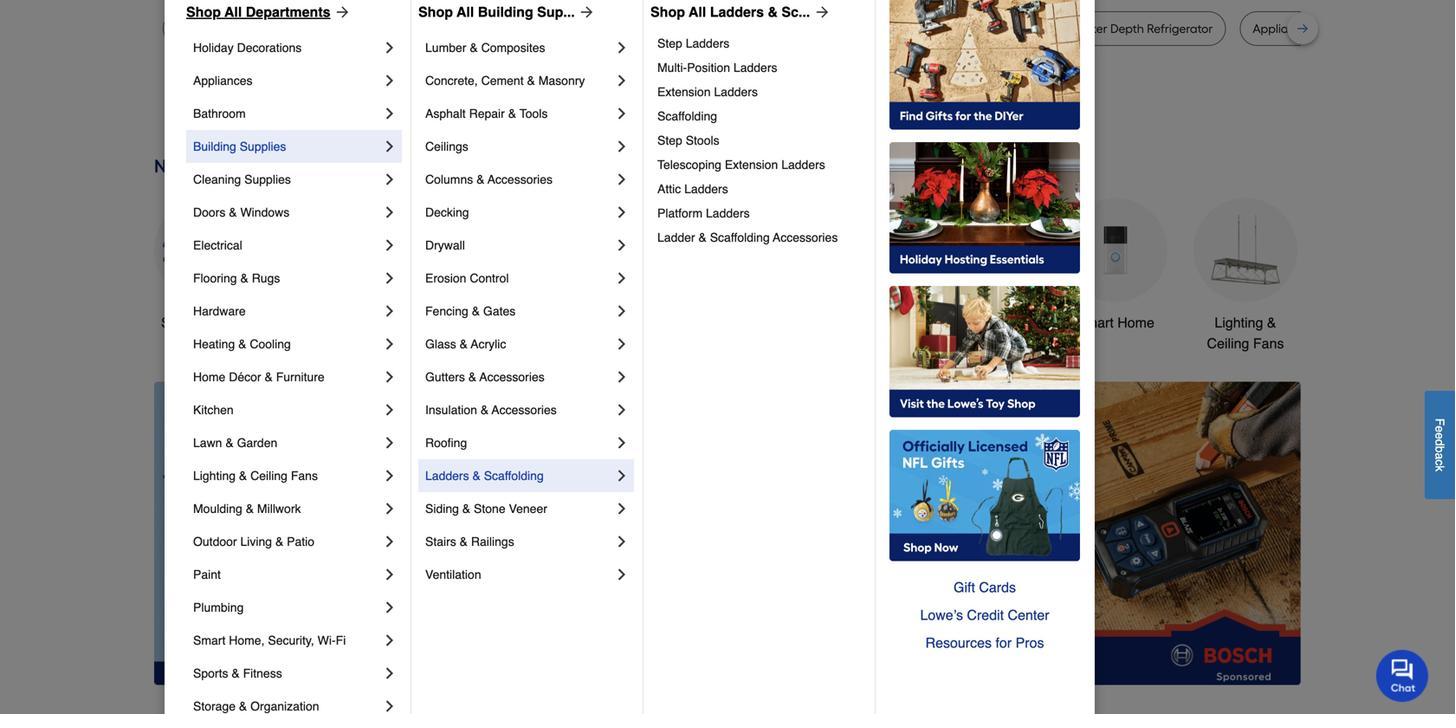 Task type: describe. For each thing, give the bounding box(es) containing it.
smart home link
[[1064, 198, 1168, 333]]

chevron right image for outdoor living & patio
[[381, 533, 399, 550]]

columns & accessories
[[425, 172, 553, 186]]

1 vertical spatial bathroom
[[956, 315, 1016, 331]]

fencing & gates
[[425, 304, 516, 318]]

1 vertical spatial lighting & ceiling fans link
[[193, 459, 381, 492]]

shop these last-minute gifts. $99 or less. quantities are limited and won't last. image
[[154, 382, 434, 685]]

composites
[[481, 41, 545, 55]]

lighting inside lighting & ceiling fans
[[1215, 315, 1264, 331]]

center
[[1008, 607, 1050, 623]]

0 vertical spatial bathroom
[[193, 107, 246, 120]]

smart for smart home, security, wi-fi
[[193, 633, 226, 647]]

outdoor living & patio link
[[193, 525, 381, 558]]

chevron right image for erosion control
[[614, 269, 631, 287]]

cooling
[[250, 337, 291, 351]]

accessories for gutters & accessories
[[480, 370, 545, 384]]

flooring & rugs
[[193, 271, 280, 285]]

platform
[[658, 206, 703, 220]]

supplies for cleaning supplies
[[244, 172, 291, 186]]

chevron right image for appliances
[[381, 72, 399, 89]]

cleaning supplies link
[[193, 163, 381, 196]]

refrigerator for ge profile refrigerator
[[463, 21, 529, 36]]

ventilation
[[425, 568, 481, 581]]

glass & acrylic
[[425, 337, 506, 351]]

accessories for columns & accessories
[[488, 172, 553, 186]]

outdoor tools & equipment link
[[804, 198, 908, 354]]

plumbing link
[[193, 591, 381, 624]]

cards
[[979, 579, 1016, 595]]

1 horizontal spatial building
[[478, 4, 534, 20]]

tools inside 'outdoor tools & equipment'
[[860, 315, 893, 331]]

chevron right image for stairs & railings
[[614, 533, 631, 550]]

all for departments
[[225, 4, 242, 20]]

chevron right image for moulding & millwork
[[381, 500, 399, 517]]

christmas
[[565, 315, 627, 331]]

gift cards link
[[890, 574, 1081, 601]]

depth
[[1111, 21, 1145, 36]]

step ladders link
[[658, 31, 863, 55]]

masonry
[[539, 74, 585, 88]]

chevron right image for lawn & garden
[[381, 434, 399, 451]]

officially licensed n f l gifts. shop now. image
[[890, 430, 1081, 562]]

gift
[[954, 579, 976, 595]]

accessories down platform ladders link
[[773, 230, 838, 244]]

smart for smart home
[[1077, 315, 1114, 331]]

drywall link
[[425, 229, 614, 262]]

chevron right image for holiday decorations
[[381, 39, 399, 56]]

multi-position ladders
[[658, 61, 778, 75]]

ceiling inside lighting & ceiling fans
[[1208, 335, 1250, 351]]

chevron right image for fencing & gates
[[614, 302, 631, 320]]

0 horizontal spatial building
[[193, 140, 236, 153]]

shop
[[161, 315, 194, 331]]

1 vertical spatial fans
[[291, 469, 318, 483]]

sc...
[[782, 4, 811, 20]]

ladders up the 'extension ladders' link on the top
[[734, 61, 778, 75]]

k
[[1434, 465, 1448, 471]]

asphalt repair & tools link
[[425, 97, 614, 130]]

chevron right image for ladders & scaffolding
[[614, 467, 631, 484]]

arrow left image
[[477, 533, 494, 551]]

f e e d b a c k
[[1434, 418, 1448, 471]]

patio
[[287, 535, 315, 549]]

stools
[[686, 133, 720, 147]]

1 e from the top
[[1434, 426, 1448, 432]]

scroll to item #2 element
[[835, 652, 880, 662]]

resources
[[926, 635, 992, 651]]

ladders up ladder & scaffolding accessories
[[706, 206, 750, 220]]

chevron right image for siding & stone veneer
[[614, 500, 631, 517]]

& inside 'link'
[[473, 469, 481, 483]]

deals
[[216, 315, 251, 331]]

chevron right image for ventilation
[[614, 566, 631, 583]]

0 horizontal spatial tools
[[450, 315, 482, 331]]

chevron right image for cleaning supplies
[[381, 171, 399, 188]]

concrete,
[[425, 74, 478, 88]]

chevron right image for drywall
[[614, 237, 631, 254]]

attic
[[658, 182, 681, 196]]

ladders up position
[[686, 36, 730, 50]]

heating
[[193, 337, 235, 351]]

ge for ge profile
[[866, 21, 883, 36]]

shop all departments link
[[186, 2, 351, 23]]

holiday
[[193, 41, 234, 55]]

ge profile
[[866, 21, 920, 36]]

columns & accessories link
[[425, 163, 614, 196]]

door
[[609, 21, 635, 36]]

electrical
[[193, 238, 242, 252]]

shop all ladders & sc...
[[651, 4, 811, 20]]

extension inside telescoping extension ladders link
[[725, 158, 778, 172]]

shop all deals
[[161, 315, 251, 331]]

columns
[[425, 172, 473, 186]]

equipment
[[823, 335, 889, 351]]

chevron right image for lighting & ceiling fans
[[381, 467, 399, 484]]

christmas decorations link
[[544, 198, 648, 354]]

lawn & garden
[[193, 436, 278, 450]]

rugs
[[252, 271, 280, 285]]

electrical link
[[193, 229, 381, 262]]

holiday decorations
[[193, 41, 302, 55]]

telescoping
[[658, 158, 722, 172]]

chevron right image for concrete, cement & masonry
[[614, 72, 631, 89]]

chevron right image for roofing
[[614, 434, 631, 451]]

1 horizontal spatial tools
[[520, 107, 548, 120]]

chevron right image for smart home, security, wi-fi
[[381, 632, 399, 649]]

lumber & composites link
[[425, 31, 614, 64]]

siding & stone veneer link
[[425, 492, 614, 525]]

chevron right image for paint
[[381, 566, 399, 583]]

lumber
[[425, 41, 467, 55]]

cleaning
[[193, 172, 241, 186]]

asphalt repair & tools
[[425, 107, 548, 120]]

chevron right image for glass & acrylic
[[614, 335, 631, 353]]

building supplies
[[193, 140, 286, 153]]

c
[[1434, 459, 1448, 465]]

shop for shop all building sup...
[[419, 4, 453, 20]]

storage
[[193, 699, 236, 713]]

arrow right image
[[331, 3, 351, 21]]

railings
[[471, 535, 514, 549]]

smart home
[[1077, 315, 1155, 331]]

package
[[1312, 21, 1360, 36]]

christmas decorations
[[559, 315, 633, 351]]

tools link
[[414, 198, 518, 333]]

refrigerator for french door refrigerator
[[638, 21, 704, 36]]

security,
[[268, 633, 314, 647]]

chevron right image for columns & accessories
[[614, 171, 631, 188]]

chevron right image for doors & windows
[[381, 204, 399, 221]]

advertisement region
[[462, 382, 1302, 688]]

chevron right image for bathroom
[[381, 105, 399, 122]]

ventilation link
[[425, 558, 614, 591]]

heating & cooling
[[193, 337, 291, 351]]

for
[[996, 635, 1012, 651]]

scaffolding for ladders & scaffolding
[[484, 469, 544, 483]]

telescoping extension ladders link
[[658, 153, 863, 177]]

gates
[[483, 304, 516, 318]]

all for ladders
[[689, 4, 706, 20]]

profile for ge profile refrigerator
[[426, 21, 460, 36]]

roofing
[[425, 436, 467, 450]]

extension ladders link
[[658, 80, 863, 104]]

pros
[[1016, 635, 1045, 651]]

acrylic
[[471, 337, 506, 351]]

sports & fitness
[[193, 666, 282, 680]]

holiday hosting essentials. image
[[890, 142, 1081, 274]]

telescoping extension ladders
[[658, 158, 826, 172]]

chevron right image for building supplies
[[381, 138, 399, 155]]

control
[[470, 271, 509, 285]]

chevron right image for kitchen
[[381, 401, 399, 419]]

platform ladders
[[658, 206, 750, 220]]

chevron right image for sports & fitness
[[381, 665, 399, 682]]

lowe's wishes you and your family a happy hanukkah. image
[[154, 91, 1302, 134]]



Task type: locate. For each thing, give the bounding box(es) containing it.
french
[[569, 21, 606, 36]]

tools up equipment
[[860, 315, 893, 331]]

1 horizontal spatial arrow right image
[[811, 3, 831, 21]]

2 shop from the left
[[419, 4, 453, 20]]

d
[[1434, 439, 1448, 446]]

holiday decorations link
[[193, 31, 381, 64]]

scaffolding inside 'link'
[[484, 469, 544, 483]]

0 vertical spatial bathroom link
[[193, 97, 381, 130]]

1 vertical spatial extension
[[725, 158, 778, 172]]

step inside step stools link
[[658, 133, 683, 147]]

0 horizontal spatial bathroom link
[[193, 97, 381, 130]]

chevron right image for storage & organization
[[381, 698, 399, 714]]

decking link
[[425, 196, 614, 229]]

stone
[[474, 502, 506, 516]]

dishwasher
[[959, 21, 1023, 36]]

2 refrigerator from the left
[[638, 21, 704, 36]]

shop up "french door refrigerator"
[[651, 4, 685, 20]]

outdoor inside outdoor living & patio link
[[193, 535, 237, 549]]

cleaning supplies
[[193, 172, 291, 186]]

building up cleaning
[[193, 140, 236, 153]]

1 horizontal spatial lighting & ceiling fans link
[[1194, 198, 1298, 354]]

0 horizontal spatial lighting
[[193, 469, 236, 483]]

1 vertical spatial smart
[[193, 633, 226, 647]]

0 horizontal spatial ge
[[407, 21, 423, 36]]

moulding & millwork
[[193, 502, 301, 516]]

siding
[[425, 502, 459, 516]]

1 vertical spatial lighting & ceiling fans
[[193, 469, 318, 483]]

shop for shop all departments
[[186, 4, 221, 20]]

profile
[[426, 21, 460, 36], [885, 21, 920, 36]]

all for deals
[[197, 315, 212, 331]]

arrow right image inside shop all building sup... link
[[575, 3, 596, 21]]

extension up attic ladders link
[[725, 158, 778, 172]]

0 horizontal spatial extension
[[658, 85, 711, 99]]

1 horizontal spatial ge
[[866, 21, 883, 36]]

& inside 'outdoor tools & equipment'
[[896, 315, 906, 331]]

tools
[[520, 107, 548, 120], [450, 315, 482, 331], [860, 315, 893, 331]]

ge for ge profile refrigerator
[[407, 21, 423, 36]]

1 horizontal spatial ceiling
[[1208, 335, 1250, 351]]

0 vertical spatial lighting & ceiling fans link
[[1194, 198, 1298, 354]]

garden
[[237, 436, 278, 450]]

all up heating
[[197, 315, 212, 331]]

1 horizontal spatial profile
[[885, 21, 920, 36]]

decorations for holiday
[[237, 41, 302, 55]]

1 horizontal spatial shop
[[419, 4, 453, 20]]

erosion
[[425, 271, 467, 285]]

chevron right image for plumbing
[[381, 599, 399, 616]]

lowe's
[[921, 607, 964, 623]]

& inside "link"
[[265, 370, 273, 384]]

1 vertical spatial outdoor
[[193, 535, 237, 549]]

1 vertical spatial bathroom link
[[934, 198, 1038, 333]]

0 vertical spatial home
[[1118, 315, 1155, 331]]

ladders down roofing
[[425, 469, 469, 483]]

decorations down christmas
[[559, 335, 633, 351]]

accessories for insulation & accessories
[[492, 403, 557, 417]]

0 vertical spatial scaffolding
[[658, 109, 718, 123]]

0 horizontal spatial ceiling
[[251, 469, 288, 483]]

shop up holiday
[[186, 4, 221, 20]]

e
[[1434, 426, 1448, 432], [1434, 432, 1448, 439]]

multi-position ladders link
[[658, 55, 863, 80]]

0 horizontal spatial shop
[[186, 4, 221, 20]]

paint
[[193, 568, 221, 581]]

2 e from the top
[[1434, 432, 1448, 439]]

arrow right image for shop all ladders & sc...
[[811, 3, 831, 21]]

2 horizontal spatial tools
[[860, 315, 893, 331]]

0 vertical spatial decorations
[[237, 41, 302, 55]]

0 horizontal spatial fans
[[291, 469, 318, 483]]

refrigerator right depth
[[1148, 21, 1213, 36]]

b
[[1434, 446, 1448, 453]]

ge
[[407, 21, 423, 36], [866, 21, 883, 36]]

0 horizontal spatial decorations
[[237, 41, 302, 55]]

moulding & millwork link
[[193, 492, 381, 525]]

shop for shop all ladders & sc...
[[651, 4, 685, 20]]

arrow right image for shop all building sup...
[[575, 3, 596, 21]]

2 vertical spatial scaffolding
[[484, 469, 544, 483]]

1 horizontal spatial lighting
[[1215, 315, 1264, 331]]

outdoor for outdoor tools & equipment
[[807, 315, 857, 331]]

3 shop from the left
[[651, 4, 685, 20]]

1 vertical spatial decorations
[[559, 335, 633, 351]]

siding & stone veneer
[[425, 502, 548, 516]]

visit the lowe's toy shop. image
[[890, 286, 1081, 418]]

chevron right image for lumber & composites
[[614, 39, 631, 56]]

gutters & accessories link
[[425, 360, 614, 393]]

extension
[[658, 85, 711, 99], [725, 158, 778, 172]]

concrete, cement & masonry link
[[425, 64, 614, 97]]

arrow right image inside shop all ladders & sc... link
[[811, 3, 831, 21]]

outdoor for outdoor living & patio
[[193, 535, 237, 549]]

refrigerator down shop all building sup...
[[463, 21, 529, 36]]

ladders inside 'link'
[[425, 469, 469, 483]]

1 vertical spatial ceiling
[[251, 469, 288, 483]]

2 profile from the left
[[885, 21, 920, 36]]

ceilings
[[425, 140, 469, 153]]

sports & fitness link
[[193, 657, 381, 690]]

1 horizontal spatial bathroom link
[[934, 198, 1038, 333]]

chevron right image for insulation & accessories
[[614, 401, 631, 419]]

hardware link
[[193, 295, 381, 328]]

a
[[1434, 453, 1448, 459]]

e up d
[[1434, 426, 1448, 432]]

heating & cooling link
[[193, 328, 381, 360]]

0 vertical spatial extension
[[658, 85, 711, 99]]

doors
[[193, 205, 226, 219]]

1 horizontal spatial decorations
[[559, 335, 633, 351]]

chevron right image for decking
[[614, 204, 631, 221]]

refrigerator for counter depth refrigerator
[[1148, 21, 1213, 36]]

shop all ladders & sc... link
[[651, 2, 831, 23]]

home décor & furniture link
[[193, 360, 381, 393]]

lighting & ceiling fans
[[1208, 315, 1285, 351], [193, 469, 318, 483]]

shop all departments
[[186, 4, 331, 20]]

0 vertical spatial lighting & ceiling fans
[[1208, 315, 1285, 351]]

extension ladders
[[658, 85, 758, 99]]

1 vertical spatial building
[[193, 140, 236, 153]]

1 vertical spatial supplies
[[244, 172, 291, 186]]

moulding
[[193, 502, 242, 516]]

1 vertical spatial scaffolding
[[710, 230, 770, 244]]

supplies for building supplies
[[240, 140, 286, 153]]

lighting & ceiling fans link
[[1194, 198, 1298, 354], [193, 459, 381, 492]]

accessories down gutters & accessories link
[[492, 403, 557, 417]]

ladders & scaffolding link
[[425, 459, 614, 492]]

accessories down ceilings link
[[488, 172, 553, 186]]

chevron right image for home décor & furniture
[[381, 368, 399, 386]]

appliance
[[1253, 21, 1309, 36]]

ladders up platform ladders
[[685, 182, 729, 196]]

doors & windows link
[[193, 196, 381, 229]]

flooring & rugs link
[[193, 262, 381, 295]]

arrow right image
[[575, 3, 596, 21], [811, 3, 831, 21], [1269, 533, 1287, 551]]

chevron right image for flooring & rugs
[[381, 269, 399, 287]]

lowe's credit center link
[[890, 601, 1081, 629]]

gutters
[[425, 370, 465, 384]]

millwork
[[257, 502, 301, 516]]

supplies up cleaning supplies
[[240, 140, 286, 153]]

0 vertical spatial outdoor
[[807, 315, 857, 331]]

chevron right image
[[614, 72, 631, 89], [614, 105, 631, 122], [381, 138, 399, 155], [614, 138, 631, 155], [381, 204, 399, 221], [381, 237, 399, 254], [614, 269, 631, 287], [381, 335, 399, 353], [614, 335, 631, 353], [381, 401, 399, 419], [381, 434, 399, 451], [381, 467, 399, 484], [614, 467, 631, 484]]

insulation & accessories link
[[425, 393, 614, 426]]

scaffolding up siding & stone veneer link in the bottom of the page
[[484, 469, 544, 483]]

step up the telescoping at the top left of the page
[[658, 133, 683, 147]]

chevron right image for gutters & accessories
[[614, 368, 631, 386]]

décor
[[229, 370, 261, 384]]

0 vertical spatial step
[[658, 36, 683, 50]]

1 profile from the left
[[426, 21, 460, 36]]

attic ladders link
[[658, 177, 863, 201]]

0 vertical spatial lighting
[[1215, 315, 1264, 331]]

1 horizontal spatial outdoor
[[807, 315, 857, 331]]

refrigerator up step ladders
[[638, 21, 704, 36]]

1 horizontal spatial fans
[[1254, 335, 1285, 351]]

0 horizontal spatial bathroom
[[193, 107, 246, 120]]

ladders up "step ladders" link
[[710, 4, 764, 20]]

lawn & garden link
[[193, 426, 381, 459]]

fencing & gates link
[[425, 295, 614, 328]]

supplies up windows
[[244, 172, 291, 186]]

ceilings link
[[425, 130, 614, 163]]

0 vertical spatial smart
[[1077, 315, 1114, 331]]

step for step ladders
[[658, 36, 683, 50]]

2 horizontal spatial refrigerator
[[1148, 21, 1213, 36]]

1 horizontal spatial refrigerator
[[638, 21, 704, 36]]

ladders up attic ladders link
[[782, 158, 826, 172]]

plumbing
[[193, 601, 244, 614]]

3 refrigerator from the left
[[1148, 21, 1213, 36]]

chevron right image for asphalt repair & tools
[[614, 105, 631, 122]]

supplies
[[240, 140, 286, 153], [244, 172, 291, 186]]

attic ladders
[[658, 182, 729, 196]]

2 ge from the left
[[866, 21, 883, 36]]

tools up glass & acrylic
[[450, 315, 482, 331]]

1 horizontal spatial lighting & ceiling fans
[[1208, 315, 1285, 351]]

paint link
[[193, 558, 381, 591]]

fans inside lighting & ceiling fans
[[1254, 335, 1285, 351]]

0 horizontal spatial outdoor
[[193, 535, 237, 549]]

accessories
[[488, 172, 553, 186], [773, 230, 838, 244], [480, 370, 545, 384], [492, 403, 557, 417]]

scaffolding down platform ladders link
[[710, 230, 770, 244]]

outdoor inside 'outdoor tools & equipment'
[[807, 315, 857, 331]]

1 step from the top
[[658, 36, 683, 50]]

1 vertical spatial lighting
[[193, 469, 236, 483]]

sports
[[193, 666, 228, 680]]

building up composites
[[478, 4, 534, 20]]

asphalt
[[425, 107, 466, 120]]

find gifts for the diyer. image
[[890, 0, 1081, 130]]

shop up ge profile refrigerator
[[419, 4, 453, 20]]

0 horizontal spatial arrow right image
[[575, 3, 596, 21]]

step stools
[[658, 133, 720, 147]]

profile for ge profile
[[885, 21, 920, 36]]

all up "holiday decorations"
[[225, 4, 242, 20]]

decorations for christmas
[[559, 335, 633, 351]]

scaffolding for ladder & scaffolding accessories
[[710, 230, 770, 244]]

0 horizontal spatial lighting & ceiling fans link
[[193, 459, 381, 492]]

cement
[[481, 74, 524, 88]]

smart
[[1077, 315, 1114, 331], [193, 633, 226, 647]]

step inside "step ladders" link
[[658, 36, 683, 50]]

1 refrigerator from the left
[[463, 21, 529, 36]]

all for building
[[457, 4, 474, 20]]

1 shop from the left
[[186, 4, 221, 20]]

storage & organization link
[[193, 690, 381, 714]]

e up the b
[[1434, 432, 1448, 439]]

step up multi-
[[658, 36, 683, 50]]

chevron right image for electrical
[[381, 237, 399, 254]]

scaffolding link
[[658, 104, 863, 128]]

concrete, cement & masonry
[[425, 74, 585, 88]]

step for step stools
[[658, 133, 683, 147]]

0 horizontal spatial smart
[[193, 633, 226, 647]]

counter depth refrigerator
[[1063, 21, 1213, 36]]

home inside "link"
[[193, 370, 226, 384]]

scaffolding up step stools at left top
[[658, 109, 718, 123]]

1 horizontal spatial smart
[[1077, 315, 1114, 331]]

chevron right image
[[381, 39, 399, 56], [614, 39, 631, 56], [381, 72, 399, 89], [381, 105, 399, 122], [381, 171, 399, 188], [614, 171, 631, 188], [614, 204, 631, 221], [614, 237, 631, 254], [381, 269, 399, 287], [381, 302, 399, 320], [614, 302, 631, 320], [381, 368, 399, 386], [614, 368, 631, 386], [614, 401, 631, 419], [614, 434, 631, 451], [381, 500, 399, 517], [614, 500, 631, 517], [381, 533, 399, 550], [614, 533, 631, 550], [381, 566, 399, 583], [614, 566, 631, 583], [381, 599, 399, 616], [381, 632, 399, 649], [381, 665, 399, 682], [381, 698, 399, 714]]

extension down multi-
[[658, 85, 711, 99]]

1 ge from the left
[[407, 21, 423, 36]]

erosion control link
[[425, 262, 614, 295]]

0 vertical spatial supplies
[[240, 140, 286, 153]]

roofing link
[[425, 426, 614, 459]]

ladder & scaffolding accessories link
[[658, 225, 863, 250]]

2 horizontal spatial arrow right image
[[1269, 533, 1287, 551]]

french door refrigerator
[[569, 21, 704, 36]]

2 step from the top
[[658, 133, 683, 147]]

f
[[1434, 418, 1448, 426]]

0 horizontal spatial home
[[193, 370, 226, 384]]

accessories up insulation & accessories link
[[480, 370, 545, 384]]

1 vertical spatial step
[[658, 133, 683, 147]]

chevron right image for hardware
[[381, 302, 399, 320]]

tools down concrete, cement & masonry link
[[520, 107, 548, 120]]

1 horizontal spatial home
[[1118, 315, 1155, 331]]

decorations down the shop all departments link at the top
[[237, 41, 302, 55]]

chat invite button image
[[1377, 649, 1430, 702]]

0 vertical spatial ceiling
[[1208, 335, 1250, 351]]

fencing
[[425, 304, 469, 318]]

1 vertical spatial home
[[193, 370, 226, 384]]

outdoor down "moulding"
[[193, 535, 237, 549]]

smart home, security, wi-fi link
[[193, 624, 381, 657]]

0 horizontal spatial profile
[[426, 21, 460, 36]]

decking
[[425, 205, 469, 219]]

0 horizontal spatial lighting & ceiling fans
[[193, 469, 318, 483]]

shop all building sup... link
[[419, 2, 596, 23]]

2 horizontal spatial shop
[[651, 4, 685, 20]]

all up step ladders
[[689, 4, 706, 20]]

0 vertical spatial fans
[[1254, 335, 1285, 351]]

extension inside the 'extension ladders' link
[[658, 85, 711, 99]]

chevron right image for ceilings
[[614, 138, 631, 155]]

1 horizontal spatial extension
[[725, 158, 778, 172]]

1 horizontal spatial bathroom
[[956, 315, 1016, 331]]

0 horizontal spatial refrigerator
[[463, 21, 529, 36]]

all up ge profile refrigerator
[[457, 4, 474, 20]]

ladders down multi-position ladders
[[714, 85, 758, 99]]

0 vertical spatial building
[[478, 4, 534, 20]]

drywall
[[425, 238, 465, 252]]

erosion control
[[425, 271, 509, 285]]

new deals every day during 25 days of deals image
[[154, 152, 1302, 181]]

chevron right image for heating & cooling
[[381, 335, 399, 353]]

outdoor up equipment
[[807, 315, 857, 331]]

decorations
[[237, 41, 302, 55], [559, 335, 633, 351]]



Task type: vqa. For each thing, say whether or not it's contained in the screenshot.
You May Also Like
no



